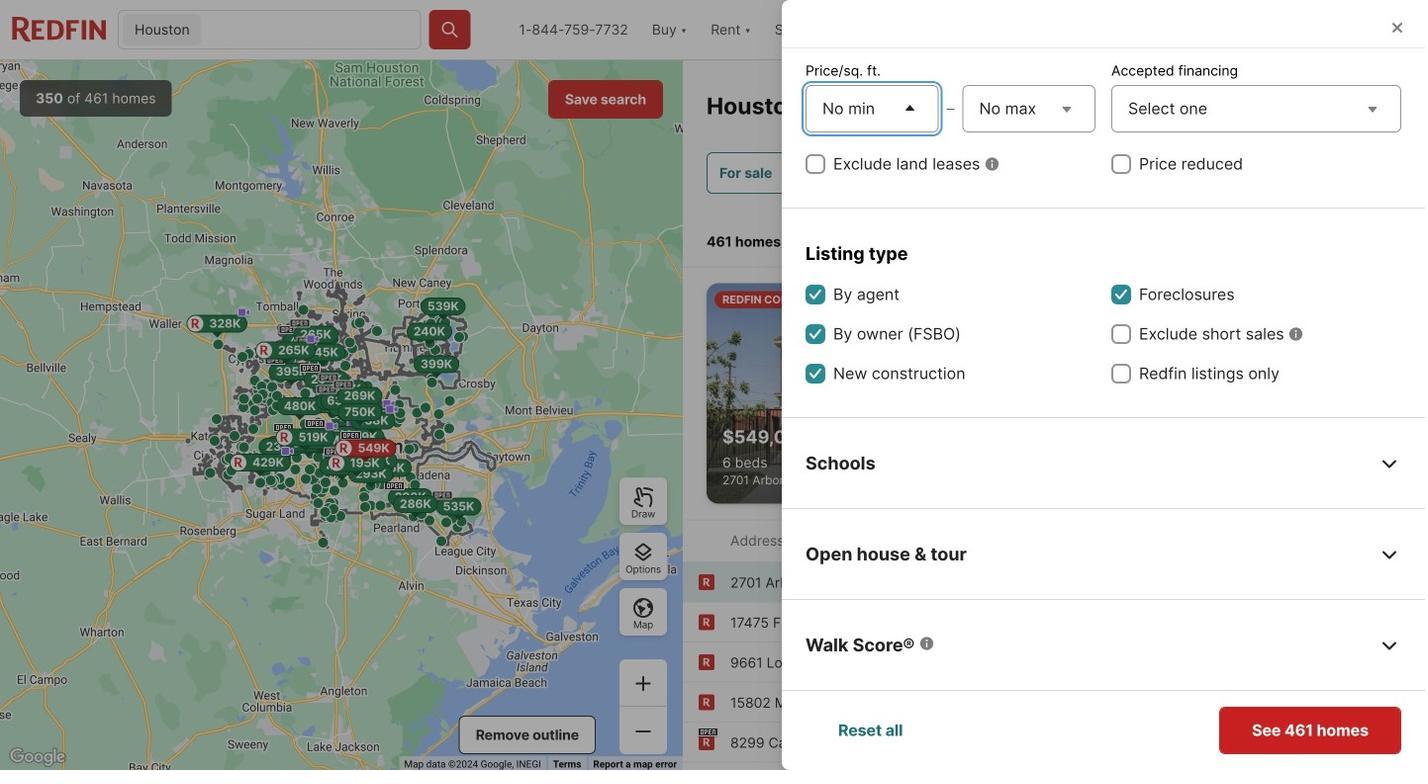 Task type: locate. For each thing, give the bounding box(es) containing it.
google image
[[5, 745, 70, 771]]

None checkbox
[[806, 154, 825, 174], [1111, 285, 1131, 305], [806, 325, 825, 344], [806, 154, 825, 174], [1111, 285, 1131, 305], [806, 325, 825, 344]]

dialog
[[782, 0, 1425, 771]]

map region
[[0, 60, 683, 771]]

None search field
[[206, 11, 420, 50]]

None checkbox
[[1111, 154, 1131, 174], [806, 285, 825, 305], [1111, 325, 1131, 344], [806, 364, 825, 384], [1111, 364, 1131, 384], [1111, 154, 1131, 174], [806, 285, 825, 305], [1111, 325, 1131, 344], [806, 364, 825, 384], [1111, 364, 1131, 384]]

submit search image
[[440, 20, 460, 40]]



Task type: vqa. For each thing, say whether or not it's contained in the screenshot.
search box
yes



Task type: describe. For each thing, give the bounding box(es) containing it.
select a min and max value element
[[806, 81, 1096, 137]]



